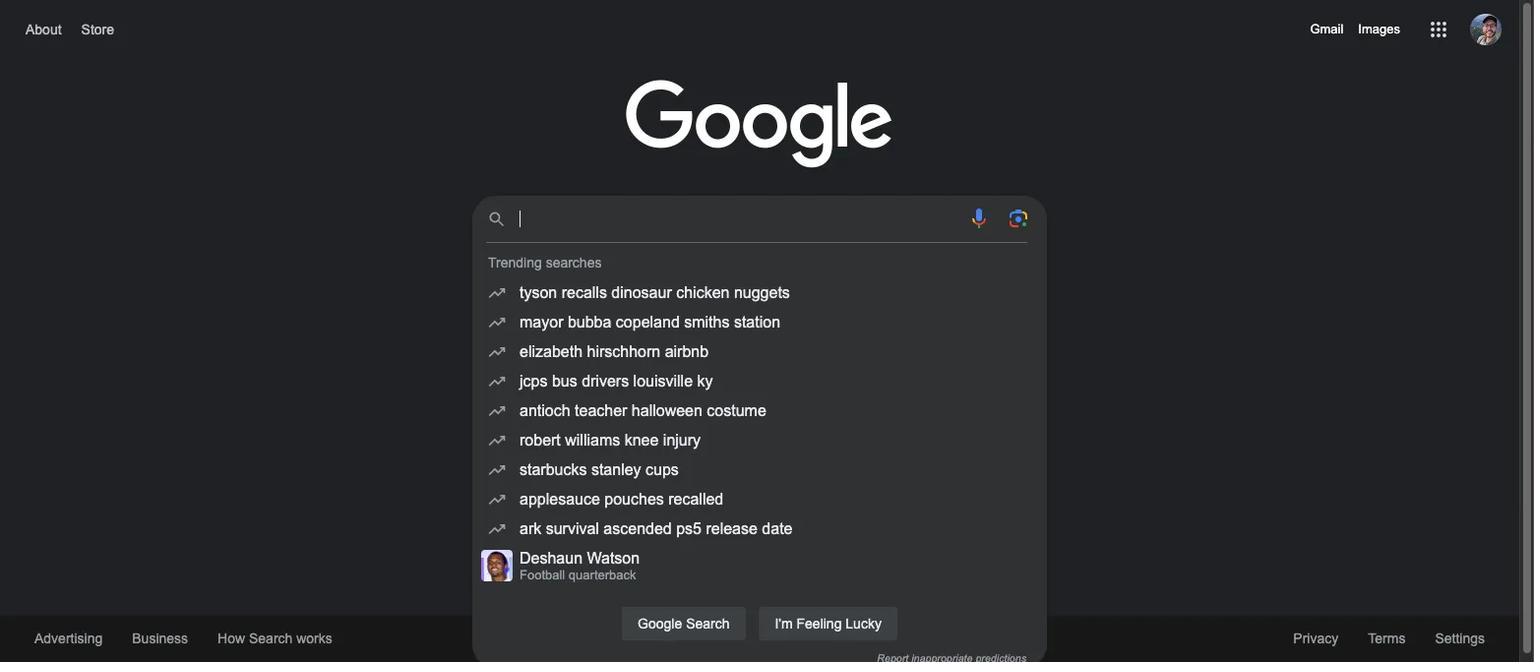 Task type: describe. For each thing, give the bounding box(es) containing it.
robert
[[520, 432, 561, 449]]

elizabeth
[[520, 344, 583, 360]]

tyson
[[520, 284, 557, 301]]

copeland
[[616, 314, 680, 331]]

gmail link
[[1311, 18, 1344, 41]]

advertising
[[34, 631, 103, 647]]

tyson recalls dinosaur chicken nuggets
[[520, 284, 790, 301]]

hirschhorn
[[587, 344, 661, 360]]

I'm Feeling Lucky submit
[[758, 606, 899, 642]]

robert williams knee injury
[[520, 432, 701, 449]]

survival
[[546, 521, 599, 537]]

ps5
[[676, 521, 702, 537]]

antioch
[[520, 403, 571, 419]]

recalled
[[669, 491, 724, 508]]

of
[[749, 631, 760, 647]]

privacy link
[[1279, 616, 1354, 662]]

ark
[[520, 521, 542, 537]]

action:
[[811, 631, 852, 647]]

nuggets
[[734, 284, 790, 301]]

images link
[[1359, 18, 1401, 41]]

deshaun watson option
[[520, 550, 1028, 583]]

how search works
[[218, 631, 332, 647]]

settings
[[1436, 631, 1485, 647]]

stanley
[[592, 462, 641, 478]]

starbucks stanley cups
[[520, 462, 679, 478]]

terms link
[[1354, 616, 1421, 662]]

ascended
[[604, 521, 672, 537]]

images
[[1359, 22, 1401, 36]]

business link
[[117, 616, 203, 662]]

searches
[[546, 255, 602, 271]]

trending
[[488, 255, 542, 271]]

cups
[[646, 462, 679, 478]]

our
[[642, 631, 665, 647]]

none search field containing tyson recalls dinosaur chicken nuggets
[[20, 190, 1500, 662]]

settings button
[[1421, 616, 1500, 661]]

smiths
[[684, 314, 730, 331]]

works
[[297, 631, 332, 647]]

applesauce pouches recalled
[[520, 491, 724, 508]]

deshaun
[[520, 550, 583, 567]]

louisville
[[634, 373, 693, 390]]

drivers
[[582, 373, 629, 390]]

mayor bubba copeland smiths station
[[520, 314, 781, 331]]

jcps bus drivers louisville ky
[[520, 373, 713, 390]]

bus
[[552, 373, 578, 390]]

bubba
[[568, 314, 612, 331]]

williams
[[565, 432, 620, 449]]



Task type: vqa. For each thing, say whether or not it's contained in the screenshot.
the Show Your Location image
no



Task type: locate. For each thing, give the bounding box(es) containing it.
date
[[762, 521, 793, 537]]

football
[[520, 568, 565, 583]]

halloween
[[632, 403, 703, 419]]

privacy
[[1294, 631, 1339, 647]]

search by voice image
[[968, 207, 991, 230]]

deshaun watson football quarterback
[[520, 550, 640, 583]]

our third decade of climate action: join us
[[642, 631, 896, 647]]

jcps
[[520, 373, 548, 390]]

third
[[669, 631, 696, 647]]

trending searches
[[488, 255, 602, 271]]

store link
[[76, 17, 119, 42]]

watson
[[587, 550, 640, 567]]

airbnb
[[665, 344, 709, 360]]

business
[[132, 631, 188, 647]]

chicken
[[676, 284, 730, 301]]

applesauce
[[520, 491, 600, 508]]

about
[[26, 22, 62, 37]]

search by image image
[[1007, 207, 1031, 230]]

navigation containing about
[[0, 0, 1520, 59]]

our third decade of climate action: join us link
[[609, 616, 910, 662]]

knee
[[625, 432, 659, 449]]

navigation
[[0, 0, 1520, 59]]

list box containing tyson recalls dinosaur chicken nuggets
[[472, 279, 1047, 588]]

gmail
[[1311, 22, 1344, 36]]

dinosaur
[[612, 284, 672, 301]]

ky
[[697, 373, 713, 390]]

elizabeth hirschhorn airbnb
[[520, 344, 709, 360]]

Search search field
[[520, 208, 956, 234]]

about link
[[21, 17, 67, 42]]

us
[[881, 631, 896, 647]]

join
[[856, 631, 877, 647]]

ark survival ascended ps5 release date
[[520, 521, 793, 537]]

quarterback
[[569, 568, 636, 583]]

search
[[249, 631, 293, 647]]

release
[[706, 521, 758, 537]]

terms
[[1369, 631, 1406, 647]]

teacher
[[575, 403, 627, 419]]

climate
[[764, 631, 808, 647]]

station
[[734, 314, 781, 331]]

how search works link
[[203, 616, 347, 662]]

mayor
[[520, 314, 563, 331]]

injury
[[663, 432, 701, 449]]

costume
[[707, 403, 767, 419]]

advertising link
[[20, 616, 117, 662]]

pouches
[[605, 491, 664, 508]]

None search field
[[20, 190, 1500, 662]]

antioch teacher halloween costume
[[520, 403, 767, 419]]

list box
[[472, 279, 1047, 588]]

decade
[[700, 631, 745, 647]]

starbucks
[[520, 462, 587, 478]]

store
[[81, 22, 114, 37]]

how
[[218, 631, 245, 647]]

google image
[[626, 80, 894, 170]]

recalls
[[562, 284, 607, 301]]



